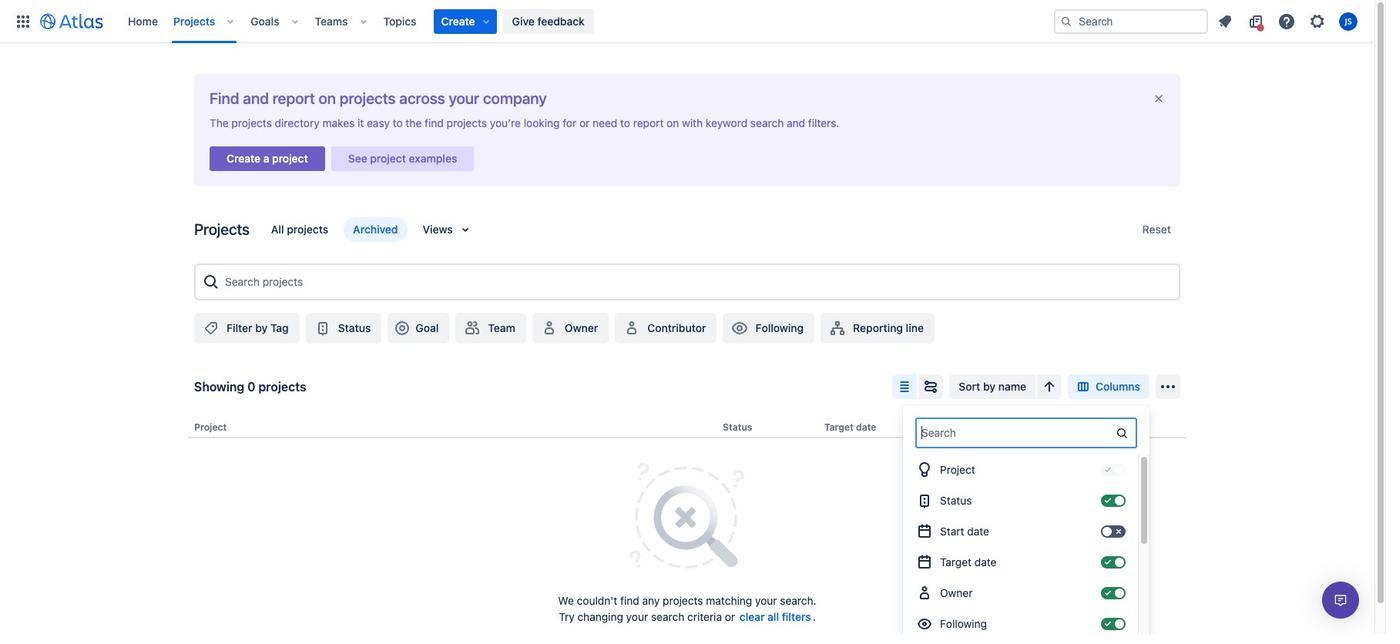 Task type: describe. For each thing, give the bounding box(es) containing it.
1 horizontal spatial target date
[[940, 556, 997, 569]]

0 vertical spatial search field
[[1054, 9, 1209, 34]]

all
[[271, 223, 284, 236]]

line
[[906, 321, 924, 335]]

create for create a project
[[227, 152, 261, 165]]

tag
[[271, 321, 289, 335]]

1 horizontal spatial following
[[940, 617, 987, 631]]

give feedback button
[[503, 9, 594, 34]]

projects left you're at top left
[[447, 116, 487, 129]]

1 horizontal spatial status
[[723, 422, 753, 433]]

1 vertical spatial and
[[787, 116, 806, 129]]

home
[[128, 14, 158, 27]]

0
[[248, 380, 256, 394]]

last
[[1090, 422, 1110, 433]]

teams
[[315, 14, 348, 27]]

filters
[[782, 611, 811, 624]]

try
[[559, 610, 575, 623]]

teams link
[[310, 9, 353, 34]]

couldn't
[[577, 594, 618, 607]]

updated
[[1112, 422, 1150, 433]]

account image
[[1340, 12, 1358, 30]]

filter
[[227, 321, 252, 335]]

following button
[[723, 313, 815, 344]]

reset
[[1143, 223, 1172, 236]]

find inside the we couldn't find any projects matching your search. try changing your search criteria or clear all filters .
[[621, 594, 640, 607]]

create a project button
[[210, 142, 325, 176]]

all projects button
[[262, 217, 338, 242]]

your for company
[[449, 89, 480, 107]]

0 vertical spatial date
[[856, 422, 877, 433]]

see project examples button
[[331, 142, 474, 176]]

a
[[263, 152, 269, 165]]

company
[[483, 89, 547, 107]]

0 vertical spatial and
[[243, 89, 269, 107]]

makes
[[323, 116, 355, 129]]

you're
[[490, 116, 521, 129]]

or for for
[[580, 116, 590, 129]]

close banner image
[[1153, 92, 1165, 105]]

following image
[[731, 319, 750, 338]]

display as list image
[[896, 378, 914, 396]]

2 to from the left
[[621, 116, 631, 129]]

1 vertical spatial project
[[940, 463, 976, 476]]

name
[[999, 380, 1027, 393]]

changing
[[578, 610, 624, 623]]

sort
[[959, 380, 981, 393]]

goals
[[251, 14, 280, 27]]

1 horizontal spatial on
[[667, 116, 679, 129]]

create for create
[[441, 14, 475, 27]]

1 to from the left
[[393, 116, 403, 129]]

open intercom messenger image
[[1332, 591, 1350, 610]]

reporting line
[[853, 321, 924, 335]]

need
[[593, 116, 618, 129]]

columns button
[[1068, 375, 1150, 399]]

2 project from the left
[[370, 152, 406, 165]]

easy
[[367, 116, 390, 129]]

search.
[[780, 594, 817, 607]]

see
[[348, 152, 367, 165]]

with
[[682, 116, 703, 129]]

start
[[940, 525, 965, 538]]

projects inside 'top' element
[[173, 14, 215, 27]]

1 vertical spatial search field
[[917, 419, 1113, 447]]

find and report on projects across your company
[[210, 89, 547, 107]]

status inside 'button'
[[338, 321, 371, 335]]

notifications image
[[1216, 12, 1235, 30]]

we
[[558, 594, 574, 607]]

examples
[[409, 152, 457, 165]]

help image
[[1278, 12, 1297, 30]]

more options image
[[1159, 378, 1178, 396]]

directory
[[275, 116, 320, 129]]

by for sort
[[984, 380, 996, 393]]

archived
[[353, 223, 398, 236]]

reporting line button
[[821, 313, 935, 344]]

last updated
[[1090, 422, 1150, 433]]

reset button
[[1133, 217, 1181, 242]]

owner inside button
[[565, 321, 598, 335]]

projects up "it"
[[340, 89, 396, 107]]

status button
[[306, 313, 382, 344]]

0 horizontal spatial on
[[319, 89, 336, 107]]

tag image
[[202, 319, 220, 338]]

archived button
[[344, 217, 407, 242]]

create button
[[434, 9, 497, 34]]

0 horizontal spatial target
[[825, 422, 854, 433]]

looking
[[524, 116, 560, 129]]

topics
[[384, 14, 417, 27]]

all projects
[[271, 223, 329, 236]]

reporting
[[853, 321, 903, 335]]

owner button
[[533, 313, 609, 344]]

we couldn't find any projects matching your search. try changing your search criteria or clear all filters .
[[558, 594, 817, 624]]



Task type: vqa. For each thing, say whether or not it's contained in the screenshot.
tab list
no



Task type: locate. For each thing, give the bounding box(es) containing it.
your right across
[[449, 89, 480, 107]]

by right sort
[[984, 380, 996, 393]]

switch to... image
[[14, 12, 32, 30]]

clear all filters button
[[738, 609, 813, 628]]

0 horizontal spatial search
[[651, 610, 685, 623]]

following inside button
[[756, 321, 804, 335]]

0 horizontal spatial report
[[273, 89, 315, 107]]

1 vertical spatial or
[[725, 610, 735, 623]]

0 vertical spatial report
[[273, 89, 315, 107]]

see project examples
[[348, 152, 457, 165]]

on left the with
[[667, 116, 679, 129]]

1 horizontal spatial or
[[725, 610, 735, 623]]

to
[[393, 116, 403, 129], [621, 116, 631, 129]]

target
[[825, 422, 854, 433], [940, 556, 972, 569]]

1 horizontal spatial project
[[370, 152, 406, 165]]

by inside sort by name popup button
[[984, 380, 996, 393]]

1 vertical spatial your
[[755, 594, 777, 607]]

search projects image
[[202, 273, 220, 291]]

search right keyword
[[751, 116, 784, 129]]

0 horizontal spatial find
[[425, 116, 444, 129]]

projects right the
[[232, 116, 272, 129]]

projects
[[340, 89, 396, 107], [232, 116, 272, 129], [447, 116, 487, 129], [287, 223, 329, 236], [259, 380, 306, 394], [663, 594, 703, 607]]

any
[[643, 594, 660, 607]]

filter by tag
[[227, 321, 289, 335]]

0 vertical spatial create
[[441, 14, 475, 27]]

all
[[768, 611, 779, 624]]

1 vertical spatial status
[[723, 422, 753, 433]]

projects up search projects icon
[[194, 220, 250, 238]]

across
[[399, 89, 445, 107]]

by for filter
[[255, 321, 268, 335]]

keyword
[[706, 116, 748, 129]]

0 horizontal spatial project
[[194, 422, 227, 433]]

projects right '0'
[[259, 380, 306, 394]]

to right need
[[621, 116, 631, 129]]

projects inside the we couldn't find any projects matching your search. try changing your search criteria or clear all filters .
[[663, 594, 703, 607]]

give
[[512, 14, 535, 27]]

create inside button
[[227, 152, 261, 165]]

your
[[449, 89, 480, 107], [755, 594, 777, 607], [626, 610, 648, 623]]

0 vertical spatial following
[[756, 321, 804, 335]]

Search field
[[1054, 9, 1209, 34], [917, 419, 1113, 447]]

the
[[406, 116, 422, 129]]

or inside the we couldn't find any projects matching your search. try changing your search criteria or clear all filters .
[[725, 610, 735, 623]]

.
[[813, 610, 816, 623]]

search inside the we couldn't find any projects matching your search. try changing your search criteria or clear all filters .
[[651, 610, 685, 623]]

topics link
[[379, 9, 421, 34]]

0 vertical spatial search
[[751, 116, 784, 129]]

create right topics at the left of the page
[[441, 14, 475, 27]]

2 vertical spatial owner
[[940, 587, 973, 600]]

sort by name
[[959, 380, 1027, 393]]

or down matching
[[725, 610, 735, 623]]

2 vertical spatial your
[[626, 610, 648, 623]]

project
[[194, 422, 227, 433], [940, 463, 976, 476]]

0 vertical spatial on
[[319, 89, 336, 107]]

0 horizontal spatial or
[[580, 116, 590, 129]]

filter by tag button
[[194, 313, 300, 344]]

find right 'the'
[[425, 116, 444, 129]]

start date
[[940, 525, 990, 538]]

1 vertical spatial by
[[984, 380, 996, 393]]

team
[[488, 321, 516, 335]]

goals link
[[246, 9, 284, 34]]

and right the find
[[243, 89, 269, 107]]

feedback
[[538, 14, 585, 27]]

contributor
[[648, 321, 706, 335]]

0 horizontal spatial by
[[255, 321, 268, 335]]

views button
[[414, 217, 484, 242]]

filters.
[[809, 116, 840, 129]]

banner
[[0, 0, 1375, 43]]

1 vertical spatial target
[[940, 556, 972, 569]]

project up start
[[940, 463, 976, 476]]

find
[[425, 116, 444, 129], [621, 594, 640, 607]]

1 project from the left
[[272, 152, 308, 165]]

1 vertical spatial target date
[[940, 556, 997, 569]]

project right see
[[370, 152, 406, 165]]

2 horizontal spatial status
[[940, 494, 972, 507]]

for
[[563, 116, 577, 129]]

0 horizontal spatial project
[[272, 152, 308, 165]]

1 vertical spatial search
[[651, 610, 685, 623]]

status image
[[314, 319, 332, 338]]

0 vertical spatial projects
[[173, 14, 215, 27]]

by
[[255, 321, 268, 335], [984, 380, 996, 393]]

0 vertical spatial target
[[825, 422, 854, 433]]

top element
[[9, 0, 1054, 43]]

or
[[580, 116, 590, 129], [725, 610, 735, 623]]

2 vertical spatial status
[[940, 494, 972, 507]]

0 vertical spatial status
[[338, 321, 371, 335]]

2 horizontal spatial your
[[755, 594, 777, 607]]

projects up the criteria
[[663, 594, 703, 607]]

your down any
[[626, 610, 648, 623]]

following
[[756, 321, 804, 335], [940, 617, 987, 631]]

team button
[[456, 313, 526, 344]]

your for search.
[[755, 594, 777, 607]]

2 vertical spatial date
[[975, 556, 997, 569]]

owner
[[565, 321, 598, 335], [936, 422, 966, 433], [940, 587, 973, 600]]

contributor button
[[615, 313, 717, 344]]

1 vertical spatial following
[[940, 617, 987, 631]]

0 vertical spatial find
[[425, 116, 444, 129]]

the projects directory makes it easy to the find projects you're looking for or need to report on with keyword search and filters.
[[210, 116, 840, 129]]

target date
[[825, 422, 877, 433], [940, 556, 997, 569]]

goal
[[416, 321, 439, 335]]

report up directory
[[273, 89, 315, 107]]

criteria
[[688, 610, 722, 623]]

or for criteria
[[725, 610, 735, 623]]

Search projects field
[[220, 268, 1173, 296]]

reverse sort order image
[[1041, 378, 1059, 396]]

0 horizontal spatial status
[[338, 321, 371, 335]]

0 horizontal spatial your
[[449, 89, 480, 107]]

to left 'the'
[[393, 116, 403, 129]]

create left a
[[227, 152, 261, 165]]

columns
[[1096, 380, 1141, 393]]

1 vertical spatial find
[[621, 594, 640, 607]]

1 vertical spatial projects
[[194, 220, 250, 238]]

0 horizontal spatial create
[[227, 152, 261, 165]]

1 vertical spatial on
[[667, 116, 679, 129]]

by inside the "filter by tag" button
[[255, 321, 268, 335]]

project right a
[[272, 152, 308, 165]]

0 vertical spatial your
[[449, 89, 480, 107]]

project
[[272, 152, 308, 165], [370, 152, 406, 165]]

projects right home
[[173, 14, 215, 27]]

projects right the all
[[287, 223, 329, 236]]

matching
[[706, 594, 753, 607]]

0 horizontal spatial and
[[243, 89, 269, 107]]

showing 0 projects
[[194, 380, 306, 394]]

report
[[273, 89, 315, 107], [633, 116, 664, 129]]

on
[[319, 89, 336, 107], [667, 116, 679, 129]]

search
[[751, 116, 784, 129], [651, 610, 685, 623]]

report right need
[[633, 116, 664, 129]]

find left any
[[621, 594, 640, 607]]

projects
[[173, 14, 215, 27], [194, 220, 250, 238]]

0 vertical spatial target date
[[825, 422, 877, 433]]

by left tag
[[255, 321, 268, 335]]

search image
[[1061, 15, 1073, 27]]

1 horizontal spatial create
[[441, 14, 475, 27]]

goal button
[[388, 313, 450, 344]]

1 horizontal spatial by
[[984, 380, 996, 393]]

1 vertical spatial report
[[633, 116, 664, 129]]

0 vertical spatial or
[[580, 116, 590, 129]]

1 horizontal spatial find
[[621, 594, 640, 607]]

0 vertical spatial project
[[194, 422, 227, 433]]

0 horizontal spatial target date
[[825, 422, 877, 433]]

on up makes
[[319, 89, 336, 107]]

1 horizontal spatial to
[[621, 116, 631, 129]]

1 vertical spatial owner
[[936, 422, 966, 433]]

date
[[856, 422, 877, 433], [968, 525, 990, 538], [975, 556, 997, 569]]

create a project
[[227, 152, 308, 165]]

1 horizontal spatial target
[[940, 556, 972, 569]]

sort by name button
[[950, 375, 1036, 399]]

showing
[[194, 380, 245, 394]]

your up all
[[755, 594, 777, 607]]

0 vertical spatial by
[[255, 321, 268, 335]]

1 vertical spatial create
[[227, 152, 261, 165]]

home link
[[123, 9, 163, 34]]

settings image
[[1309, 12, 1327, 30]]

project down showing
[[194, 422, 227, 433]]

banner containing home
[[0, 0, 1375, 43]]

0 vertical spatial owner
[[565, 321, 598, 335]]

the
[[210, 116, 229, 129]]

status
[[338, 321, 371, 335], [723, 422, 753, 433], [940, 494, 972, 507]]

create
[[441, 14, 475, 27], [227, 152, 261, 165]]

give feedback
[[512, 14, 585, 27]]

and
[[243, 89, 269, 107], [787, 116, 806, 129]]

it
[[358, 116, 364, 129]]

1 horizontal spatial project
[[940, 463, 976, 476]]

display as timeline image
[[922, 378, 941, 396]]

0 horizontal spatial to
[[393, 116, 403, 129]]

search down any
[[651, 610, 685, 623]]

views
[[423, 223, 453, 236]]

1 horizontal spatial search
[[751, 116, 784, 129]]

1 vertical spatial date
[[968, 525, 990, 538]]

projects inside all projects 'button'
[[287, 223, 329, 236]]

1 horizontal spatial and
[[787, 116, 806, 129]]

and left filters.
[[787, 116, 806, 129]]

1 horizontal spatial your
[[626, 610, 648, 623]]

find
[[210, 89, 239, 107]]

0 horizontal spatial following
[[756, 321, 804, 335]]

create inside dropdown button
[[441, 14, 475, 27]]

clear
[[740, 611, 765, 624]]

projects link
[[169, 9, 220, 34]]

or right for
[[580, 116, 590, 129]]

1 horizontal spatial report
[[633, 116, 664, 129]]



